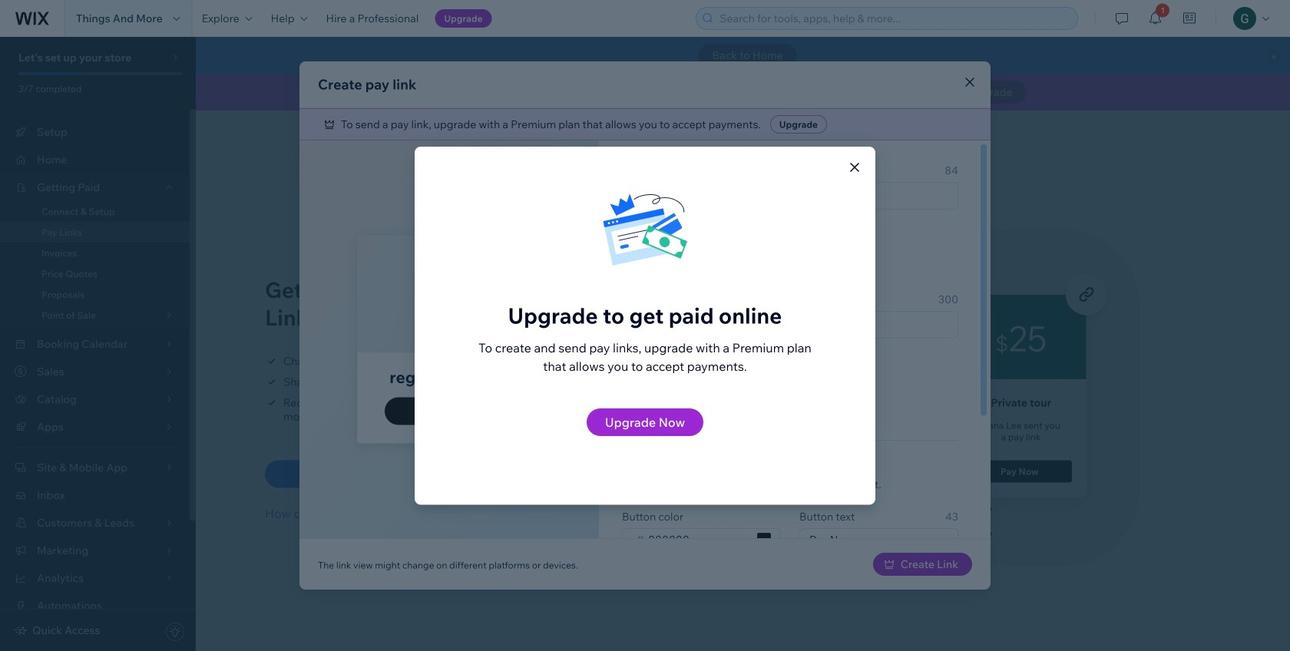 Task type: vqa. For each thing, say whether or not it's contained in the screenshot.
Jacob
no



Task type: describe. For each thing, give the bounding box(es) containing it.
Pay Now field
[[805, 529, 954, 551]]

#000000 field
[[644, 529, 753, 551]]

e.g., Registration fee field
[[628, 183, 954, 209]]



Task type: locate. For each thing, give the bounding box(es) containing it.
None text field
[[628, 247, 789, 274]]

Add more details about the payment field
[[628, 312, 954, 338]]

alert
[[196, 37, 1291, 74]]

Search for tools, apps, help & more... field
[[716, 8, 1074, 29]]

sidebar element
[[0, 37, 196, 652]]



